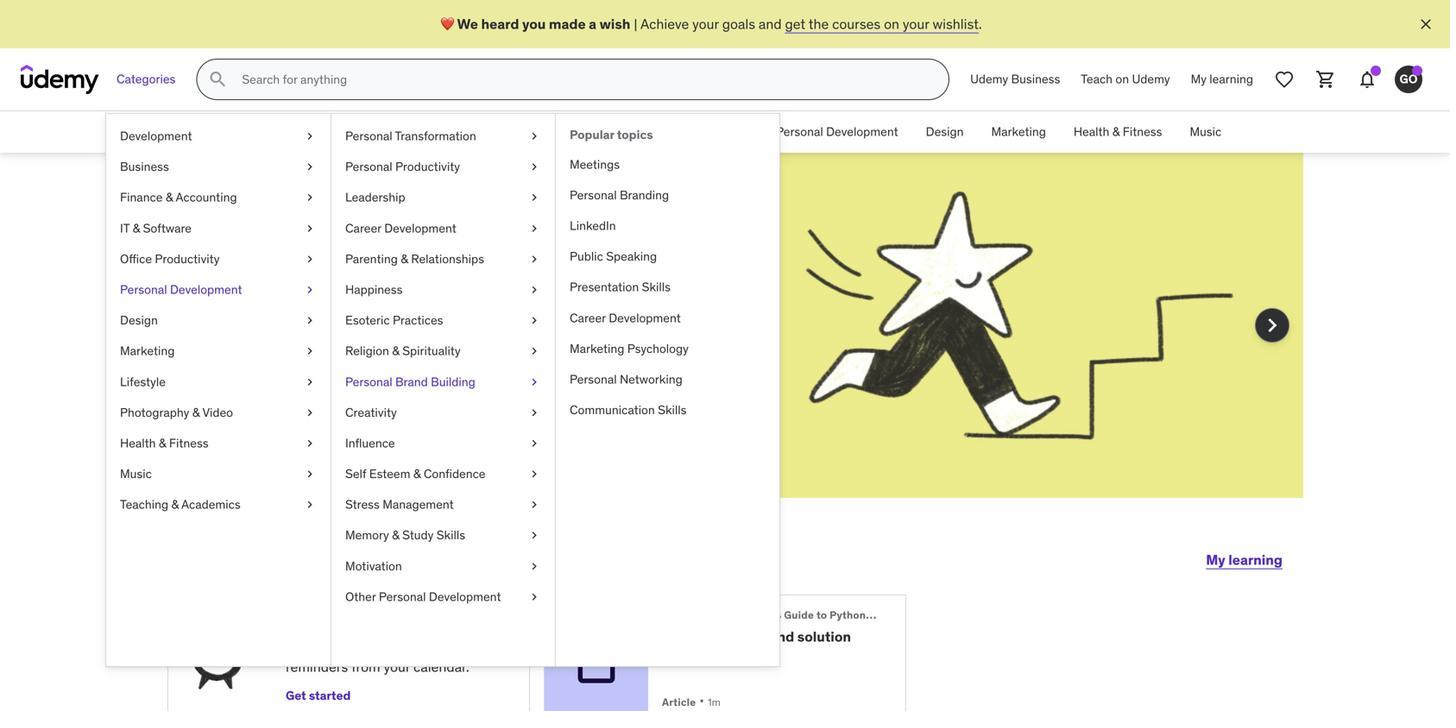 Task type: vqa. For each thing, say whether or not it's contained in the screenshot.
I within I DON'T USE A LOT OF JARGON AND FANCY WORDS THAT THE AVERAGE PERSON DOESN'T UNDERSTAND.
no



Task type: describe. For each thing, give the bounding box(es) containing it.
0 horizontal spatial career development link
[[331, 213, 555, 244]]

xsmall image for development
[[303, 128, 317, 145]]

ultimate
[[683, 609, 727, 622]]

marketing for photography & video
[[120, 343, 175, 359]]

spirituality
[[402, 343, 461, 359]]

office for lifestyle
[[120, 251, 152, 267]]

self esteem & confidence
[[345, 466, 486, 482]]

xsmall image for health & fitness
[[303, 435, 317, 452]]

article
[[662, 696, 696, 709]]

heard
[[481, 15, 519, 33]]

photography
[[120, 405, 189, 420]]

personal brand building element
[[555, 114, 779, 666]]

psychology
[[627, 341, 689, 356]]

1 vertical spatial on
[[1116, 71, 1129, 87]]

teaching & academics link
[[106, 490, 331, 520]]

confidence
[[424, 466, 486, 482]]

esoteric practices link
[[331, 305, 555, 336]]

we
[[457, 15, 478, 33]]

2 vertical spatial skills
[[437, 528, 465, 543]]

leadership
[[345, 190, 405, 205]]

influence
[[345, 435, 395, 451]]

presentation skills
[[570, 279, 671, 295]]

teach
[[1081, 71, 1113, 87]]

design for lifestyle
[[120, 313, 158, 328]]

wish
[[600, 15, 630, 33]]

accounting for health & fitness
[[461, 124, 522, 140]]

up.
[[420, 639, 439, 657]]

little inside every day a little closer learning helps you reach your goals. keep learning and reap the rewards.
[[434, 228, 519, 273]]

lifestyle link
[[106, 367, 331, 397]]

branding
[[620, 187, 669, 203]]

notifications image
[[1357, 69, 1378, 90]]

0 vertical spatial my learning link
[[1180, 59, 1264, 100]]

reminders
[[286, 658, 348, 676]]

xsmall image for personal brand building
[[527, 374, 541, 390]]

xsmall image for creativity
[[527, 404, 541, 421]]

design for health & fitness
[[926, 124, 964, 140]]

office productivity link for lifestyle
[[106, 244, 331, 274]]

other personal development link
[[331, 582, 555, 612]]

a inside every day a little closer learning helps you reach your goals. keep learning and reap the rewards.
[[407, 228, 428, 273]]

calendar.
[[413, 658, 469, 676]]

0 vertical spatial music
[[1190, 124, 1222, 140]]

learning
[[230, 322, 284, 340]]

xsmall image for office productivity
[[303, 251, 317, 268]]

brand
[[395, 374, 428, 390]]

esoteric
[[345, 313, 390, 328]]

marketing psychology
[[570, 341, 689, 356]]

personal for personal networking link
[[570, 372, 617, 387]]

little inside schedule time to learn a little each day adds up. get reminders from your calendar.
[[298, 639, 325, 657]]

other personal development
[[345, 589, 501, 605]]

and inside every day a little closer learning helps you reach your goals. keep learning and reap the rewards.
[[230, 342, 253, 359]]

study
[[402, 528, 434, 543]]

personal for personal transformation link
[[345, 128, 392, 144]]

courses
[[832, 15, 881, 33]]

beginners
[[730, 609, 782, 622]]

1 vertical spatial my learning link
[[1206, 539, 1283, 581]]

xsmall image for music
[[303, 466, 317, 483]]

xsmall image for it & software
[[303, 220, 317, 237]]

1 horizontal spatial a
[[589, 15, 597, 33]]

presentation
[[570, 279, 639, 295]]

esteem
[[369, 466, 410, 482]]

udemy business
[[970, 71, 1060, 87]]

xsmall image for motivation
[[527, 558, 541, 575]]

personal productivity link
[[331, 152, 555, 182]]

learning for bottom my learning link
[[1229, 551, 1283, 569]]

learning inside every day a little closer learning helps you reach your goals. keep learning and reap the rewards.
[[492, 322, 542, 340]]

a
[[286, 639, 294, 657]]

office productivity for lifestyle
[[120, 251, 220, 267]]

happiness link
[[331, 274, 555, 305]]

every day a little closer learning helps you reach your goals. keep learning and reap the rewards.
[[230, 228, 542, 359]]

photography & video link
[[106, 397, 331, 428]]

1 vertical spatial health
[[120, 435, 156, 451]]

religion
[[345, 343, 389, 359]]

parenting & relationships link
[[331, 244, 555, 274]]

reap
[[256, 342, 284, 359]]

leadership link
[[331, 182, 555, 213]]

rewards.
[[310, 342, 363, 359]]

xsmall image for influence
[[527, 435, 541, 452]]

0 vertical spatial fitness
[[1123, 124, 1162, 140]]

xsmall image for marketing
[[303, 343, 317, 360]]

popular
[[570, 127, 614, 142]]

personal for 'personal productivity' link
[[345, 159, 392, 174]]

self esteem & confidence link
[[331, 459, 555, 490]]

transformation
[[395, 128, 476, 144]]

finance & accounting link for health & fitness
[[391, 111, 536, 153]]

schedule
[[286, 613, 348, 630]]

it & software link for health & fitness
[[536, 111, 635, 153]]

stress
[[345, 497, 380, 512]]

xsmall image for photography & video
[[303, 404, 317, 421]]

you have alerts image
[[1412, 66, 1423, 76]]

my for bottom my learning link
[[1206, 551, 1225, 569]]

to inside schedule time to learn a little each day adds up. get reminders from your calendar.
[[384, 613, 397, 630]]

creativity link
[[331, 397, 555, 428]]

teach on udemy link
[[1071, 59, 1180, 100]]

1 vertical spatial music link
[[106, 459, 331, 490]]

keep
[[456, 322, 489, 340]]

categories
[[117, 71, 176, 87]]

video
[[202, 405, 233, 420]]

0 vertical spatial business
[[1011, 71, 1060, 87]]

esoteric practices
[[345, 313, 443, 328]]

marketing psychology link
[[556, 334, 779, 364]]

1 vertical spatial music
[[120, 466, 152, 482]]

it for health & fitness
[[550, 124, 559, 140]]

public
[[570, 249, 603, 264]]

started
[[309, 688, 351, 704]]

career development for left career development link
[[345, 220, 456, 236]]

learning,
[[311, 539, 436, 574]]

get
[[785, 15, 806, 33]]

11.
[[662, 628, 678, 646]]

religion & spirituality link
[[331, 336, 555, 367]]

0 horizontal spatial health & fitness link
[[106, 428, 331, 459]]

networking
[[620, 372, 683, 387]]

stress management link
[[331, 490, 555, 520]]

python
[[830, 609, 866, 622]]

business for health & fitness
[[328, 124, 377, 140]]

Search for anything text field
[[239, 65, 928, 94]]

xsmall image for religion & spirituality
[[527, 343, 541, 360]]

0 vertical spatial health & fitness link
[[1060, 111, 1176, 153]]

influence link
[[331, 428, 555, 459]]

reach
[[349, 322, 384, 340]]

productivity for lifestyle
[[155, 251, 220, 267]]

finance & accounting link for lifestyle
[[106, 182, 331, 213]]

personal branding
[[570, 187, 669, 203]]

design link for lifestyle
[[106, 305, 331, 336]]

the inside every day a little closer learning helps you reach your goals. keep learning and reap the rewards.
[[287, 342, 307, 359]]

accounting for lifestyle
[[176, 190, 237, 205]]

popular topics
[[570, 127, 653, 142]]

xsmall image for stress management
[[527, 496, 541, 513]]

meetings link
[[556, 149, 779, 180]]

xsmall image for business
[[303, 158, 317, 175]]

design link for health & fitness
[[912, 111, 978, 153]]

software for health & fitness
[[573, 124, 621, 140]]

office productivity link for health & fitness
[[635, 111, 762, 153]]

get started button
[[286, 684, 351, 708]]

day inside every day a little closer learning helps you reach your goals. keep learning and reap the rewards.
[[338, 228, 400, 273]]

each
[[328, 639, 358, 657]]

the
[[662, 609, 681, 622]]

0 vertical spatial you
[[522, 15, 546, 33]]

personal for personal branding link
[[570, 187, 617, 203]]

& inside teaching & academics link
[[171, 497, 179, 512]]

next image
[[1259, 312, 1286, 339]]

marketing inside marketing psychology link
[[570, 341, 624, 356]]

personal brand building
[[345, 374, 475, 390]]

happiness
[[345, 282, 403, 297]]

productivity for health & fitness
[[684, 124, 748, 140]]

development inside personal brand building element
[[609, 310, 681, 326]]

wishlist
[[933, 15, 979, 33]]

1 horizontal spatial health & fitness
[[1074, 124, 1162, 140]]

keep learning link
[[456, 322, 542, 340]]

personal development for lifestyle
[[120, 282, 242, 297]]

personal branding link
[[556, 180, 779, 211]]

go
[[1400, 71, 1418, 87]]

your inside schedule time to learn a little each day adds up. get reminders from your calendar.
[[384, 658, 410, 676]]

personal for personal brand building link
[[345, 374, 392, 390]]

parenting & relationships
[[345, 251, 484, 267]]

0 vertical spatial and
[[759, 15, 782, 33]]

1 horizontal spatial the
[[809, 15, 829, 33]]

article • 1m
[[662, 692, 721, 710]]



Task type: locate. For each thing, give the bounding box(es) containing it.
business link for lifestyle
[[106, 152, 331, 182]]

career development inside personal brand building element
[[570, 310, 681, 326]]

closer
[[230, 271, 335, 316]]

helps
[[287, 322, 321, 340]]

xsmall image for lifestyle
[[303, 374, 317, 390]]

xsmall image left communication
[[527, 404, 541, 421]]

your left goals
[[692, 15, 719, 33]]

2 vertical spatial learning
[[1229, 551, 1283, 569]]

xsmall image up 'closer'
[[303, 220, 317, 237]]

stress management
[[345, 497, 454, 512]]

my learning for the top my learning link
[[1191, 71, 1253, 87]]

xsmall image inside creativity link
[[527, 404, 541, 421]]

1 vertical spatial get
[[286, 688, 306, 704]]

other
[[345, 589, 376, 605]]

marketing up the personal networking
[[570, 341, 624, 356]]

fitness down the photography & video
[[169, 435, 209, 451]]

personal productivity
[[345, 159, 460, 174]]

1 horizontal spatial you
[[522, 15, 546, 33]]

building
[[431, 374, 475, 390]]

0 horizontal spatial productivity
[[155, 251, 220, 267]]

.
[[979, 15, 982, 33]]

your up religion & spirituality at the left
[[387, 322, 413, 340]]

1 horizontal spatial it & software link
[[536, 111, 635, 153]]

xsmall image for esoteric practices
[[527, 312, 541, 329]]

skills down public speaking link
[[642, 279, 671, 295]]

goals.
[[417, 322, 453, 340]]

xsmall image right keep
[[527, 312, 541, 329]]

career down "presentation"
[[570, 310, 606, 326]]

0 vertical spatial finance & accounting link
[[391, 111, 536, 153]]

1 vertical spatial personal development
[[120, 282, 242, 297]]

xsmall image inside development link
[[303, 128, 317, 145]]

1 vertical spatial it
[[120, 220, 130, 236]]

1 unread notification image
[[1371, 66, 1381, 76]]

goals
[[722, 15, 755, 33]]

0 horizontal spatial on
[[884, 15, 899, 33]]

1 vertical spatial finance & accounting
[[120, 190, 237, 205]]

0 vertical spatial personal development
[[776, 124, 898, 140]]

office productivity for health & fitness
[[649, 124, 748, 140]]

& inside parenting & relationships link
[[401, 251, 408, 267]]

personal for the personal development link related to health & fitness
[[776, 124, 823, 140]]

health & fitness link down video
[[106, 428, 331, 459]]

1 vertical spatial fitness
[[169, 435, 209, 451]]

0 horizontal spatial finance & accounting
[[120, 190, 237, 205]]

2 udemy from the left
[[1132, 71, 1170, 87]]

development link
[[106, 121, 331, 152]]

personal development for health & fitness
[[776, 124, 898, 140]]

finance & accounting for lifestyle
[[120, 190, 237, 205]]

to inside 'the ultimate beginners guide to python programming 11. homework and solution'
[[817, 609, 827, 622]]

finance & accounting
[[405, 124, 522, 140], [120, 190, 237, 205]]

memory & study skills
[[345, 528, 465, 543]]

0 vertical spatial accounting
[[461, 124, 522, 140]]

1 horizontal spatial accounting
[[461, 124, 522, 140]]

photography & video
[[120, 405, 233, 420]]

skills for communication skills
[[658, 402, 687, 418]]

0 horizontal spatial udemy
[[970, 71, 1008, 87]]

0 horizontal spatial it & software link
[[106, 213, 331, 244]]

xsmall image inside esoteric practices link
[[527, 312, 541, 329]]

0 vertical spatial career development link
[[331, 213, 555, 244]]

finance for health & fitness
[[405, 124, 448, 140]]

productivity
[[684, 124, 748, 140], [395, 159, 460, 174], [155, 251, 220, 267]]

health down 'photography'
[[120, 435, 156, 451]]

1 vertical spatial career development link
[[556, 303, 779, 334]]

speaking
[[606, 249, 657, 264]]

& inside self esteem & confidence link
[[413, 466, 421, 482]]

skills down stress management link
[[437, 528, 465, 543]]

get inside button
[[286, 688, 306, 704]]

communication skills link
[[556, 395, 779, 426]]

health & fitness down teach on udemy link
[[1074, 124, 1162, 140]]

marketing link
[[978, 111, 1060, 153], [106, 336, 331, 367]]

1 horizontal spatial career development link
[[556, 303, 779, 334]]

fitness down teach on udemy link
[[1123, 124, 1162, 140]]

finance & accounting down development link
[[120, 190, 237, 205]]

software
[[573, 124, 621, 140], [143, 220, 192, 236]]

0 vertical spatial day
[[338, 228, 400, 273]]

office productivity link up learning
[[106, 244, 331, 274]]

music
[[1190, 124, 1222, 140], [120, 466, 152, 482]]

0 vertical spatial on
[[884, 15, 899, 33]]

career inside personal brand building element
[[570, 310, 606, 326]]

xsmall image inside the memory & study skills link
[[527, 527, 541, 544]]

relationships
[[411, 251, 484, 267]]

get
[[442, 639, 465, 657], [286, 688, 306, 704]]

marketing link up video
[[106, 336, 331, 367]]

1 horizontal spatial on
[[1116, 71, 1129, 87]]

xsmall image inside 'personal productivity' link
[[527, 158, 541, 175]]

0 horizontal spatial personal development
[[120, 282, 242, 297]]

my learning for bottom my learning link
[[1206, 551, 1283, 569]]

personal transformation link
[[331, 121, 555, 152]]

1 horizontal spatial business
[[328, 124, 377, 140]]

1 vertical spatial learning
[[492, 322, 542, 340]]

from
[[351, 658, 380, 676]]

skills for presentation skills
[[642, 279, 671, 295]]

personal brand building link
[[331, 367, 555, 397]]

xsmall image for personal productivity
[[527, 158, 541, 175]]

adds
[[387, 639, 417, 657]]

1 horizontal spatial it
[[550, 124, 559, 140]]

finance & accounting up 'personal productivity' link
[[405, 124, 522, 140]]

xsmall image for finance & accounting
[[303, 189, 317, 206]]

2 vertical spatial and
[[770, 628, 794, 646]]

xsmall image inside personal transformation link
[[527, 128, 541, 145]]

public speaking link
[[556, 241, 779, 272]]

1 vertical spatial marketing link
[[106, 336, 331, 367]]

xsmall image for design
[[303, 312, 317, 329]]

1 vertical spatial health & fitness link
[[106, 428, 331, 459]]

you up 'rewards.'
[[324, 322, 346, 340]]

teaching & academics
[[120, 497, 241, 512]]

day up happiness
[[338, 228, 400, 273]]

career development link
[[331, 213, 555, 244], [556, 303, 779, 334]]

homework
[[681, 628, 767, 646]]

development
[[826, 124, 898, 140], [120, 128, 192, 144], [384, 220, 456, 236], [170, 282, 242, 297], [609, 310, 681, 326], [429, 589, 501, 605]]

0 vertical spatial skills
[[642, 279, 671, 295]]

1 horizontal spatial office productivity link
[[635, 111, 762, 153]]

on right courses
[[884, 15, 899, 33]]

it & software for lifestyle
[[120, 220, 192, 236]]

0 horizontal spatial personal development link
[[106, 274, 331, 305]]

xsmall image inside lifestyle link
[[303, 374, 317, 390]]

religion & spirituality
[[345, 343, 461, 359]]

1 vertical spatial personal development link
[[106, 274, 331, 305]]

your left wishlist
[[903, 15, 929, 33]]

1 horizontal spatial productivity
[[395, 159, 460, 174]]

public speaking
[[570, 249, 657, 264]]

1 vertical spatial design
[[120, 313, 158, 328]]

0 vertical spatial software
[[573, 124, 621, 140]]

0 horizontal spatial finance & accounting link
[[106, 182, 331, 213]]

get inside schedule time to learn a little each day adds up. get reminders from your calendar.
[[442, 639, 465, 657]]

health down "teach" at the top right
[[1074, 124, 1110, 140]]

0 horizontal spatial design link
[[106, 305, 331, 336]]

0 vertical spatial productivity
[[684, 124, 748, 140]]

xsmall image inside happiness link
[[527, 281, 541, 298]]

it & software
[[550, 124, 621, 140], [120, 220, 192, 236]]

personal development link for lifestyle
[[106, 274, 331, 305]]

0 vertical spatial career
[[345, 220, 381, 236]]

your down adds
[[384, 658, 410, 676]]

skills down personal networking link
[[658, 402, 687, 418]]

career development for rightmost career development link
[[570, 310, 681, 326]]

finance
[[405, 124, 448, 140], [120, 190, 163, 205]]

and inside 'the ultimate beginners guide to python programming 11. homework and solution'
[[770, 628, 794, 646]]

xsmall image for teaching & academics
[[303, 496, 317, 513]]

xsmall image inside "motivation" link
[[527, 558, 541, 575]]

get up calendar.
[[442, 639, 465, 657]]

xsmall image inside teaching & academics link
[[303, 496, 317, 513]]

xsmall image for career development
[[527, 220, 541, 237]]

close image
[[1417, 16, 1435, 33]]

0 horizontal spatial health
[[120, 435, 156, 451]]

every
[[230, 228, 331, 273]]

accounting down development link
[[176, 190, 237, 205]]

little up reminders
[[298, 639, 325, 657]]

xsmall image right confidence
[[527, 466, 541, 483]]

teaching
[[120, 497, 168, 512]]

career development link up relationships
[[331, 213, 555, 244]]

0 horizontal spatial software
[[143, 220, 192, 236]]

my learning
[[1191, 71, 1253, 87], [1206, 551, 1283, 569]]

made
[[549, 15, 586, 33]]

xsmall image for parenting & relationships
[[527, 251, 541, 268]]

office productivity link up personal branding link
[[635, 111, 762, 153]]

xsmall image
[[527, 189, 541, 206], [303, 220, 317, 237], [527, 251, 541, 268], [303, 281, 317, 298], [527, 281, 541, 298], [527, 312, 541, 329], [527, 404, 541, 421], [527, 466, 541, 483], [303, 496, 317, 513], [527, 527, 541, 544]]

a right parenting
[[407, 228, 428, 273]]

& inside photography & video 'link'
[[192, 405, 200, 420]]

the ultimate beginners guide to python programming 11. homework and solution
[[662, 609, 938, 646]]

xsmall image for self esteem & confidence
[[527, 466, 541, 483]]

0 horizontal spatial music
[[120, 466, 152, 482]]

programming
[[868, 609, 938, 622]]

career development up marketing psychology in the left of the page
[[570, 310, 681, 326]]

0 vertical spatial my learning
[[1191, 71, 1253, 87]]

1 vertical spatial my
[[1206, 551, 1225, 569]]

xsmall image for leadership
[[527, 189, 541, 206]]

finance for lifestyle
[[120, 190, 163, 205]]

you left the made
[[522, 15, 546, 33]]

day up from
[[361, 639, 383, 657]]

xsmall image inside parenting & relationships link
[[527, 251, 541, 268]]

and left the get
[[759, 15, 782, 33]]

music link
[[1176, 111, 1235, 153], [106, 459, 331, 490]]

submit search image
[[207, 69, 228, 90]]

linkedin link
[[556, 211, 779, 241]]

1 vertical spatial productivity
[[395, 159, 460, 174]]

business up personal productivity
[[328, 124, 377, 140]]

0 vertical spatial health & fitness
[[1074, 124, 1162, 140]]

marketing down the udemy business link
[[991, 124, 1046, 140]]

little
[[434, 228, 519, 273], [298, 639, 325, 657]]

1 horizontal spatial to
[[817, 609, 827, 622]]

get left started
[[286, 688, 306, 704]]

0 vertical spatial get
[[442, 639, 465, 657]]

to right 'time'
[[384, 613, 397, 630]]

xsmall image inside religion & spirituality link
[[527, 343, 541, 360]]

software for lifestyle
[[143, 220, 192, 236]]

business link for health & fitness
[[315, 111, 391, 153]]

1 horizontal spatial personal development link
[[762, 111, 912, 153]]

1 horizontal spatial finance
[[405, 124, 448, 140]]

topics
[[617, 127, 653, 142]]

1 vertical spatial office productivity link
[[106, 244, 331, 274]]

academics
[[181, 497, 241, 512]]

a
[[589, 15, 597, 33], [407, 228, 428, 273]]

shopping cart with 0 items image
[[1316, 69, 1336, 90]]

career
[[345, 220, 381, 236], [570, 310, 606, 326]]

learning for the top my learning link
[[1210, 71, 1253, 87]]

health & fitness link down teach on udemy link
[[1060, 111, 1176, 153]]

it & software link for lifestyle
[[106, 213, 331, 244]]

1 vertical spatial career
[[570, 310, 606, 326]]

1 vertical spatial my learning
[[1206, 551, 1283, 569]]

marketing for music
[[991, 124, 1046, 140]]

1 horizontal spatial software
[[573, 124, 621, 140]]

health & fitness
[[1074, 124, 1162, 140], [120, 435, 209, 451]]

udemy
[[970, 71, 1008, 87], [1132, 71, 1170, 87]]

0 horizontal spatial marketing
[[120, 343, 175, 359]]

career up parenting
[[345, 220, 381, 236]]

communication
[[570, 402, 655, 418]]

management
[[383, 497, 454, 512]]

you inside every day a little closer learning helps you reach your goals. keep learning and reap the rewards.
[[324, 322, 346, 340]]

udemy right "teach" at the top right
[[1132, 71, 1170, 87]]

get the courses on your wishlist link
[[785, 15, 979, 33]]

udemy image
[[21, 65, 99, 94]]

1 horizontal spatial personal development
[[776, 124, 898, 140]]

presentation skills link
[[556, 272, 779, 303]]

0 horizontal spatial career
[[345, 220, 381, 236]]

xsmall image inside stress management link
[[527, 496, 541, 513]]

marketing link for lifestyle
[[106, 336, 331, 367]]

0 vertical spatial it & software
[[550, 124, 621, 140]]

2 vertical spatial productivity
[[155, 251, 220, 267]]

get started
[[286, 688, 351, 704]]

0 vertical spatial learning
[[1210, 71, 1253, 87]]

1 vertical spatial health & fitness
[[120, 435, 209, 451]]

1m
[[708, 696, 721, 709]]

xsmall image right gary
[[527, 527, 541, 544]]

0 vertical spatial marketing link
[[978, 111, 1060, 153]]

my learning link
[[1180, 59, 1264, 100], [1206, 539, 1283, 581]]

0 horizontal spatial design
[[120, 313, 158, 328]]

finance & accounting link up 'leadership' link
[[391, 111, 536, 153]]

self
[[345, 466, 366, 482]]

0 vertical spatial personal development link
[[762, 111, 912, 153]]

solution
[[797, 628, 851, 646]]

and down learning
[[230, 342, 253, 359]]

design
[[926, 124, 964, 140], [120, 313, 158, 328]]

my for the top my learning link
[[1191, 71, 1207, 87]]

business down development link
[[120, 159, 169, 174]]

1 horizontal spatial marketing
[[570, 341, 624, 356]]

personal development link for health & fitness
[[762, 111, 912, 153]]

xsmall image inside personal brand building link
[[527, 374, 541, 390]]

2 horizontal spatial business
[[1011, 71, 1060, 87]]

udemy down .
[[970, 71, 1008, 87]]

❤️
[[440, 15, 454, 33]]

1 horizontal spatial music link
[[1176, 111, 1235, 153]]

personal development
[[776, 124, 898, 140], [120, 282, 242, 297]]

0 horizontal spatial business
[[120, 159, 169, 174]]

1 vertical spatial office
[[120, 251, 152, 267]]

& inside the memory & study skills link
[[392, 528, 399, 543]]

marketing link for health & fitness
[[978, 111, 1060, 153]]

1 vertical spatial software
[[143, 220, 192, 236]]

the right the get
[[809, 15, 829, 33]]

xsmall image up keep learning link
[[527, 281, 541, 298]]

business left "teach" at the top right
[[1011, 71, 1060, 87]]

xsmall image for other personal development
[[527, 589, 541, 606]]

0 horizontal spatial office productivity link
[[106, 244, 331, 274]]

time
[[351, 613, 381, 630]]

0 horizontal spatial it & software
[[120, 220, 192, 236]]

your inside every day a little closer learning helps you reach your goals. keep learning and reap the rewards.
[[387, 322, 413, 340]]

finance & accounting for health & fitness
[[405, 124, 522, 140]]

carousel element
[[147, 153, 1303, 539]]

business for lifestyle
[[120, 159, 169, 174]]

personal for the personal development link related to lifestyle
[[120, 282, 167, 297]]

and down the guide
[[770, 628, 794, 646]]

let's
[[167, 539, 233, 574]]

0 vertical spatial office
[[649, 124, 681, 140]]

0 vertical spatial finance & accounting
[[405, 124, 522, 140]]

career development up parenting & relationships
[[345, 220, 456, 236]]

1 horizontal spatial office
[[649, 124, 681, 140]]

1 horizontal spatial career
[[570, 310, 606, 326]]

1 horizontal spatial fitness
[[1123, 124, 1162, 140]]

to up solution
[[817, 609, 827, 622]]

little up happiness link on the top of the page
[[434, 228, 519, 273]]

career development link up psychology
[[556, 303, 779, 334]]

1 vertical spatial little
[[298, 639, 325, 657]]

xsmall image inside self esteem & confidence link
[[527, 466, 541, 483]]

to
[[817, 609, 827, 622], [384, 613, 397, 630]]

marketing link down the udemy business link
[[978, 111, 1060, 153]]

xsmall image for happiness
[[527, 281, 541, 298]]

1 vertical spatial accounting
[[176, 190, 237, 205]]

learning
[[1210, 71, 1253, 87], [492, 322, 542, 340], [1229, 551, 1283, 569]]

1 vertical spatial finance & accounting link
[[106, 182, 331, 213]]

xsmall image for memory & study skills
[[527, 527, 541, 544]]

0 horizontal spatial a
[[407, 228, 428, 273]]

office for health & fitness
[[649, 124, 681, 140]]

xsmall image inside influence link
[[527, 435, 541, 452]]

0 horizontal spatial music link
[[106, 459, 331, 490]]

on right "teach" at the top right
[[1116, 71, 1129, 87]]

xsmall image for personal transformation
[[527, 128, 541, 145]]

productivity inside 'personal productivity' link
[[395, 159, 460, 174]]

1 horizontal spatial udemy
[[1132, 71, 1170, 87]]

1 vertical spatial and
[[230, 342, 253, 359]]

1 horizontal spatial design
[[926, 124, 964, 140]]

0 vertical spatial design link
[[912, 111, 978, 153]]

health & fitness down 'photography'
[[120, 435, 209, 451]]

xsmall image inside 'leadership' link
[[527, 189, 541, 206]]

xsmall image inside other personal development link
[[527, 589, 541, 606]]

0 vertical spatial the
[[809, 15, 829, 33]]

xsmall image inside the personal development link
[[303, 281, 317, 298]]

it for lifestyle
[[120, 220, 130, 236]]

xsmall image for personal development
[[303, 281, 317, 298]]

memory
[[345, 528, 389, 543]]

xsmall image up helps
[[303, 281, 317, 298]]

2 horizontal spatial productivity
[[684, 124, 748, 140]]

marketing up the lifestyle
[[120, 343, 175, 359]]

1 udemy from the left
[[970, 71, 1008, 87]]

1 horizontal spatial health
[[1074, 124, 1110, 140]]

xsmall image left personal branding on the top of page
[[527, 189, 541, 206]]

udemy business link
[[960, 59, 1071, 100]]

xsmall image left public
[[527, 251, 541, 268]]

finance & accounting link down development link
[[106, 182, 331, 213]]

xsmall image left the stress
[[303, 496, 317, 513]]

it & software for health & fitness
[[550, 124, 621, 140]]

wishlist image
[[1274, 69, 1295, 90]]

health
[[1074, 124, 1110, 140], [120, 435, 156, 451]]

xsmall image
[[303, 128, 317, 145], [527, 128, 541, 145], [303, 158, 317, 175], [527, 158, 541, 175], [303, 189, 317, 206], [527, 220, 541, 237], [303, 251, 317, 268], [303, 312, 317, 329], [303, 343, 317, 360], [527, 343, 541, 360], [303, 374, 317, 390], [527, 374, 541, 390], [303, 404, 317, 421], [303, 435, 317, 452], [527, 435, 541, 452], [303, 466, 317, 483], [527, 496, 541, 513], [527, 558, 541, 575], [527, 589, 541, 606]]

personal
[[776, 124, 823, 140], [345, 128, 392, 144], [345, 159, 392, 174], [570, 187, 617, 203], [120, 282, 167, 297], [570, 372, 617, 387], [345, 374, 392, 390], [379, 589, 426, 605]]

11. homework and solution link
[[662, 628, 878, 646]]

accounting up 'personal productivity' link
[[461, 124, 522, 140]]

xsmall image inside photography & video 'link'
[[303, 404, 317, 421]]

0 horizontal spatial office productivity
[[120, 251, 220, 267]]

personal networking link
[[556, 364, 779, 395]]

& inside religion & spirituality link
[[392, 343, 400, 359]]

1 vertical spatial career development
[[570, 310, 681, 326]]

the down helps
[[287, 342, 307, 359]]

day inside schedule time to learn a little each day adds up. get reminders from your calendar.
[[361, 639, 383, 657]]

❤️   we heard you made a wish | achieve your goals and get the courses on your wishlist .
[[440, 15, 982, 33]]

xsmall image inside it & software link
[[303, 220, 317, 237]]

0 vertical spatial my
[[1191, 71, 1207, 87]]

0 horizontal spatial career development
[[345, 220, 456, 236]]

skills inside 'link'
[[642, 279, 671, 295]]

a left wish at the top left
[[589, 15, 597, 33]]

1 horizontal spatial it & software
[[550, 124, 621, 140]]



